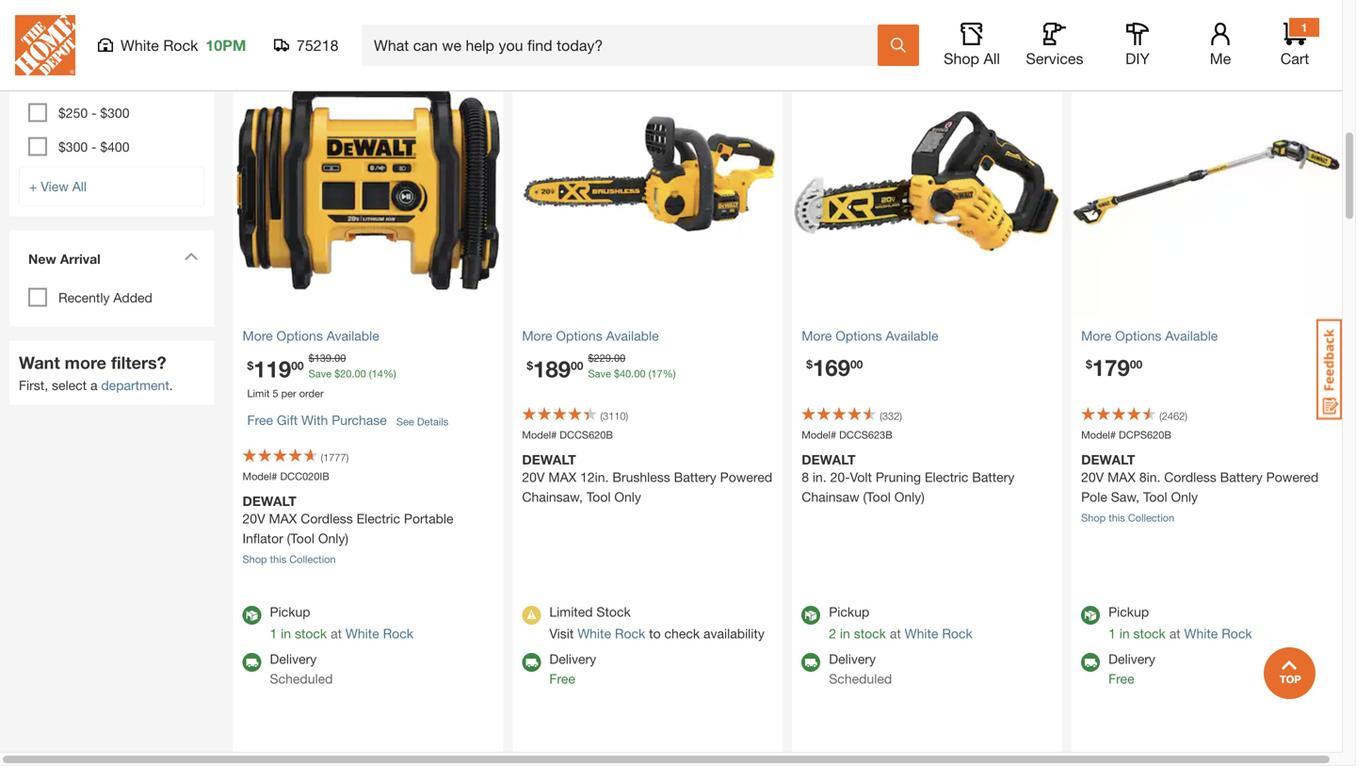Task type: describe. For each thing, give the bounding box(es) containing it.
00 up 40 at the top left
[[614, 352, 626, 364]]

scheduled for 2
[[829, 671, 892, 687]]

00 left 229
[[571, 359, 584, 372]]

4 available from the left
[[1166, 328, 1219, 344]]

shop all button
[[942, 23, 1003, 68]]

4 delivery from the left
[[1109, 651, 1156, 667]]

available shipping image for model# dcc020ib
[[243, 653, 261, 672]]

$ 179 00
[[1087, 354, 1143, 381]]

battery for dewalt 20v max 12in. brushless battery powered chainsaw, tool only
[[674, 469, 717, 485]]

3 stock from the left
[[1134, 626, 1166, 641]]

dewalt 20v max cordless electric portable inflator (tool only) shop this collection
[[243, 493, 454, 566]]

20v for 179
[[1082, 469, 1105, 485]]

visit
[[550, 626, 574, 641]]

tool inside the 'dewalt 20v max 8in. cordless battery powered pole saw, tool only shop this collection'
[[1144, 489, 1168, 505]]

8in.
[[1140, 469, 1161, 485]]

max for 119
[[269, 511, 297, 526]]

more for limited stock visit white rock to check availability
[[522, 328, 553, 344]]

department
[[101, 377, 169, 393]]

services button
[[1025, 23, 1085, 68]]

more for pickup 2 in stock at white rock
[[802, 328, 832, 344]]

$ 189 00 $ 229 . 00 save $ 40 . 00 ( 17 %)
[[527, 352, 676, 382]]

only) inside dewalt 8 in. 20-volt pruning electric battery chainsaw (tool only)
[[895, 489, 925, 505]]

169
[[813, 354, 851, 381]]

4 more options available from the left
[[1082, 328, 1219, 344]]

cordless inside the 'dewalt 20v max 8in. cordless battery powered pole saw, tool only shop this collection'
[[1165, 469, 1217, 485]]

arrival
[[60, 251, 101, 267]]

purchase
[[332, 412, 387, 428]]

dccs620b
[[560, 429, 613, 441]]

to
[[649, 626, 661, 641]]

00 inside $ 169 00
[[851, 358, 863, 371]]

14
[[372, 368, 383, 380]]

free gift with purchase see details
[[247, 412, 449, 428]]

model# dccs623b
[[802, 429, 893, 441]]

model# for pickup 1 in stock at white rock
[[243, 470, 277, 483]]

00 right 20
[[355, 368, 366, 380]]

scheduled for 1
[[270, 671, 333, 687]]

1 horizontal spatial $150
[[100, 3, 130, 19]]

chainsaw
[[802, 489, 860, 505]]

3 pickup from the left
[[1109, 604, 1150, 620]]

at for model# dccs623b
[[890, 626, 901, 641]]

1 vertical spatial $200
[[58, 71, 88, 87]]

model# dccs620b
[[522, 429, 613, 441]]

( for model# dcps620b
[[1160, 410, 1162, 422]]

powered for dewalt 20v max 8in. cordless battery powered pole saw, tool only shop this collection
[[1267, 469, 1319, 485]]

feedback link image
[[1317, 318, 1343, 420]]

+ view all
[[29, 179, 87, 194]]

- for $100
[[91, 3, 97, 19]]

only inside dewalt 20v max 12in. brushless battery powered chainsaw, tool only
[[615, 489, 642, 505]]

details
[[417, 416, 449, 428]]

me button
[[1191, 23, 1251, 68]]

limited stock visit white rock to check availability
[[550, 604, 765, 641]]

( inside $ 189 00 $ 229 . 00 save $ 40 . 00 ( 17 %)
[[649, 368, 652, 380]]

more options available for pickup 2 in stock at white rock
[[802, 328, 939, 344]]

20v for 119
[[243, 511, 265, 526]]

$200 - $250 link
[[58, 71, 130, 87]]

%) for 189
[[663, 368, 676, 380]]

pickup 1 in stock at white rock for delivery scheduled
[[270, 604, 414, 641]]

) for pickup 1 in stock at white rock
[[346, 452, 349, 464]]

$300 - $400 link
[[58, 139, 130, 155]]

available shipping image
[[522, 653, 541, 672]]

12in.
[[581, 469, 609, 485]]

white rock link for model# dccs623b's available shipping image
[[905, 626, 973, 641]]

2
[[829, 626, 837, 641]]

model# dcps620b
[[1082, 429, 1172, 441]]

shop inside dewalt 20v max cordless electric portable inflator (tool only) shop this collection
[[243, 553, 267, 566]]

recently added
[[58, 290, 152, 305]]

(tool inside dewalt 20v max cordless electric portable inflator (tool only) shop this collection
[[287, 531, 315, 546]]

119
[[254, 355, 291, 382]]

free for pickup 1 in stock at white rock
[[1109, 671, 1135, 687]]

8 in. 20-volt pruning electric battery chainsaw (tool only) image
[[793, 47, 1063, 317]]

electric inside dewalt 8 in. 20-volt pruning electric battery chainsaw (tool only)
[[925, 469, 969, 485]]

$250 - $300
[[58, 105, 130, 121]]

$200 - $250
[[58, 71, 130, 87]]

dewalt 20v max 12in. brushless battery powered chainsaw, tool only
[[522, 452, 773, 505]]

pickup 1 in stock at white rock for delivery free
[[1109, 604, 1253, 641]]

0 horizontal spatial $250
[[58, 105, 88, 121]]

with
[[302, 412, 328, 428]]

0 vertical spatial $200
[[100, 37, 130, 53]]

collection inside dewalt 20v max cordless electric portable inflator (tool only) shop this collection
[[289, 553, 336, 566]]

new arrival link
[[19, 240, 205, 283]]

$100
[[58, 3, 88, 19]]

only inside the 'dewalt 20v max 8in. cordless battery powered pole saw, tool only shop this collection'
[[1172, 489, 1199, 505]]

pole
[[1082, 489, 1108, 505]]

max inside dewalt 20v max 12in. brushless battery powered chainsaw, tool only
[[549, 469, 577, 485]]

the home depot logo image
[[15, 15, 75, 75]]

added
[[113, 290, 152, 305]]

limited
[[550, 604, 593, 620]]

$ inside $ 179 00
[[1087, 358, 1093, 371]]

139
[[314, 352, 332, 364]]

1 vertical spatial all
[[72, 179, 87, 194]]

20v max 12in. brushless battery powered chainsaw, tool only image
[[513, 47, 783, 317]]

shop this collection link for 179
[[1082, 512, 1175, 524]]

- for $300
[[91, 139, 97, 155]]

collection inside the 'dewalt 20v max 8in. cordless battery powered pole saw, tool only shop this collection'
[[1129, 512, 1175, 524]]

white rock link for third available shipping image from the left
[[1185, 626, 1253, 641]]

332
[[883, 410, 900, 422]]

$100 - $150
[[58, 3, 130, 19]]

brushless
[[613, 469, 671, 485]]

caret icon image
[[184, 252, 198, 261]]

1777
[[323, 452, 346, 464]]

available for pickup 1 in stock at white rock
[[327, 328, 379, 344]]

$100 - $150 link
[[58, 3, 130, 19]]

( 1777 )
[[321, 452, 349, 464]]

rock for model# dcc020ib's available shipping image
[[383, 626, 414, 641]]

more options available link for pickup 2 in stock at white rock
[[802, 326, 1054, 346]]

battery for dewalt 20v max 8in. cordless battery powered pole saw, tool only shop this collection
[[1221, 469, 1263, 485]]

available shipping image for model# dccs623b
[[802, 653, 821, 672]]

$150 - $200 link
[[58, 37, 130, 53]]

white rock 10pm
[[121, 36, 246, 54]]

diy
[[1126, 49, 1150, 67]]

battery inside dewalt 8 in. 20-volt pruning electric battery chainsaw (tool only)
[[973, 469, 1015, 485]]

shop inside the 'dewalt 20v max 8in. cordless battery powered pole saw, tool only shop this collection'
[[1082, 512, 1106, 524]]

model# for limited stock visit white rock to check availability
[[522, 429, 557, 441]]

$ 169 00
[[807, 354, 863, 381]]

00 right 40 at the top left
[[634, 368, 646, 380]]

17
[[652, 368, 663, 380]]

this inside the 'dewalt 20v max 8in. cordless battery powered pole saw, tool only shop this collection'
[[1109, 512, 1126, 524]]

options for pickup 1 in stock at white rock
[[277, 328, 323, 344]]

dcps620b
[[1119, 429, 1172, 441]]

1 inside cart 1
[[1302, 21, 1308, 34]]

( 3110 )
[[601, 410, 629, 422]]

more options available for pickup 1 in stock at white rock
[[243, 328, 379, 344]]

cart 1
[[1281, 21, 1310, 67]]

0 horizontal spatial $300
[[58, 139, 88, 155]]

free gift with purchase button
[[247, 402, 387, 439]]

in for dccs623b
[[840, 626, 851, 641]]

model# dcc020ib
[[243, 470, 330, 483]]

rock for third available shipping image from the left
[[1222, 626, 1253, 641]]

new arrival
[[28, 251, 101, 267]]

select
[[52, 377, 87, 393]]

5
[[273, 387, 278, 400]]

3110
[[603, 410, 626, 422]]

8
[[802, 469, 809, 485]]

check
[[665, 626, 700, 641]]

shop inside button
[[944, 49, 980, 67]]

department link
[[101, 377, 169, 393]]

( 332 )
[[880, 410, 903, 422]]

) for limited stock visit white rock to check availability
[[626, 410, 629, 422]]

$ inside $ 169 00
[[807, 358, 813, 371]]

4 options from the left
[[1116, 328, 1162, 344]]



Task type: locate. For each thing, give the bounding box(es) containing it.
1 save from the left
[[309, 368, 332, 380]]

1 vertical spatial shop
[[1082, 512, 1106, 524]]

2 options from the left
[[556, 328, 603, 344]]

+
[[29, 179, 37, 194]]

( for model# dcc020ib
[[321, 452, 323, 464]]

( up the dcps620b
[[1160, 410, 1162, 422]]

1 horizontal spatial at
[[890, 626, 901, 641]]

- up the $300 - $400
[[91, 105, 97, 121]]

rock for model# dccs623b's available shipping image
[[943, 626, 973, 641]]

saw,
[[1112, 489, 1140, 505]]

) for pickup 2 in stock at white rock
[[900, 410, 903, 422]]

$ up model# dccs623b
[[807, 358, 813, 371]]

0 horizontal spatial available for pickup image
[[802, 606, 821, 625]]

powered inside dewalt 20v max 12in. brushless battery powered chainsaw, tool only
[[721, 469, 773, 485]]

delivery scheduled for 2
[[829, 651, 892, 687]]

only down the brushless
[[615, 489, 642, 505]]

delivery for dccs620b
[[550, 651, 597, 667]]

$150 - $200
[[58, 37, 130, 53]]

dewalt down model# dcps620b
[[1082, 452, 1136, 468]]

delivery scheduled
[[270, 651, 333, 687], [829, 651, 892, 687]]

dewalt inside the 'dewalt 20v max 8in. cordless battery powered pole saw, tool only shop this collection'
[[1082, 452, 1136, 468]]

- down $150 - $200 link
[[91, 71, 97, 87]]

3 delivery from the left
[[829, 651, 876, 667]]

shop this collection link down 'inflator'
[[243, 553, 336, 566]]

all
[[984, 49, 1001, 67], [72, 179, 87, 194]]

save for 189
[[588, 368, 611, 380]]

1 horizontal spatial tool
[[1144, 489, 1168, 505]]

dewalt 8 in. 20-volt pruning electric battery chainsaw (tool only)
[[802, 452, 1015, 505]]

$300
[[100, 105, 130, 121], [58, 139, 88, 155]]

%)
[[383, 368, 396, 380], [663, 368, 676, 380]]

2 pickup 1 in stock at white rock from the left
[[1109, 604, 1253, 641]]

more options available link up 17
[[522, 326, 774, 346]]

delivery free
[[550, 651, 597, 687], [1109, 651, 1156, 687]]

1 for delivery scheduled
[[270, 626, 277, 641]]

0 horizontal spatial $200
[[58, 71, 88, 87]]

only right saw, at the bottom right
[[1172, 489, 1199, 505]]

delivery free for visit
[[550, 651, 597, 687]]

electric left portable
[[357, 511, 400, 526]]

shop
[[944, 49, 980, 67], [1082, 512, 1106, 524], [243, 553, 267, 566]]

0 horizontal spatial at
[[331, 626, 342, 641]]

pickup 2 in stock at white rock
[[829, 604, 973, 641]]

20v up pole
[[1082, 469, 1105, 485]]

model# up in. on the bottom right of the page
[[802, 429, 837, 441]]

( up dccs620b
[[601, 410, 603, 422]]

+ view all link
[[19, 166, 205, 207]]

more options available up 139
[[243, 328, 379, 344]]

0 horizontal spatial delivery scheduled
[[270, 651, 333, 687]]

1 at from the left
[[331, 626, 342, 641]]

3 in from the left
[[1120, 626, 1130, 641]]

1 horizontal spatial shop
[[944, 49, 980, 67]]

shop this collection link for 119
[[243, 553, 336, 566]]

$200 down $100 - $150
[[100, 37, 130, 53]]

only) down pruning
[[895, 489, 925, 505]]

2 delivery free from the left
[[1109, 651, 1156, 687]]

battery inside dewalt 20v max 12in. brushless battery powered chainsaw, tool only
[[674, 469, 717, 485]]

189
[[533, 355, 571, 382]]

0 vertical spatial $300
[[100, 105, 130, 121]]

$300 up the $400
[[100, 105, 130, 121]]

00 up the dcps620b
[[1131, 358, 1143, 371]]

2 in from the left
[[840, 626, 851, 641]]

%) inside "$ 119 00 $ 139 . 00 save $ 20 . 00 ( 14 %) limit 5 per order"
[[383, 368, 396, 380]]

cordless
[[1165, 469, 1217, 485], [301, 511, 353, 526]]

1 available shipping image from the left
[[243, 653, 261, 672]]

available up 332
[[886, 328, 939, 344]]

available up 229
[[606, 328, 659, 344]]

0 vertical spatial electric
[[925, 469, 969, 485]]

0 horizontal spatial tool
[[587, 489, 611, 505]]

more options available link up 14
[[243, 326, 494, 346]]

all left services
[[984, 49, 1001, 67]]

more options available link up 2462
[[1082, 326, 1333, 346]]

collection down saw, at the bottom right
[[1129, 512, 1175, 524]]

0 horizontal spatial all
[[72, 179, 87, 194]]

1 horizontal spatial shop this collection link
[[1082, 512, 1175, 524]]

shop down pole
[[1082, 512, 1106, 524]]

20v max 8in. cordless battery powered pole saw, tool only image
[[1072, 47, 1343, 317]]

0 vertical spatial (tool
[[864, 489, 891, 505]]

( up dcc020ib
[[321, 452, 323, 464]]

0 vertical spatial cordless
[[1165, 469, 1217, 485]]

max up saw, at the bottom right
[[1108, 469, 1136, 485]]

tool down 12in. at the left bottom of page
[[587, 489, 611, 505]]

0 vertical spatial $250
[[100, 71, 130, 87]]

max inside the 'dewalt 20v max 8in. cordless battery powered pole saw, tool only shop this collection'
[[1108, 469, 1136, 485]]

1 vertical spatial (tool
[[287, 531, 315, 546]]

0 horizontal spatial %)
[[383, 368, 396, 380]]

more
[[65, 352, 106, 373]]

2 horizontal spatial at
[[1170, 626, 1181, 641]]

white
[[121, 36, 159, 54], [346, 626, 379, 641], [578, 626, 611, 641], [905, 626, 939, 641], [1185, 626, 1219, 641]]

0 horizontal spatial pickup
[[270, 604, 311, 620]]

availability
[[704, 626, 765, 641]]

(tool right 'inflator'
[[287, 531, 315, 546]]

collection down dcc020ib
[[289, 553, 336, 566]]

10pm
[[206, 36, 246, 54]]

20v inside dewalt 20v max 12in. brushless battery powered chainsaw, tool only
[[522, 469, 545, 485]]

1 delivery scheduled from the left
[[270, 651, 333, 687]]

shop left services
[[944, 49, 980, 67]]

gift
[[277, 412, 298, 428]]

more options available up 229
[[522, 328, 659, 344]]

0 vertical spatial this
[[1109, 512, 1126, 524]]

0 vertical spatial all
[[984, 49, 1001, 67]]

0 horizontal spatial max
[[269, 511, 297, 526]]

1 vertical spatial collection
[[289, 553, 336, 566]]

dewalt inside dewalt 20v max cordless electric portable inflator (tool only) shop this collection
[[243, 493, 297, 509]]

more options available up $ 169 00
[[802, 328, 939, 344]]

2 horizontal spatial battery
[[1221, 469, 1263, 485]]

$250 - $300 link
[[58, 105, 130, 121]]

see
[[397, 416, 414, 428]]

( 2462 )
[[1160, 410, 1188, 422]]

options for pickup 2 in stock at white rock
[[836, 328, 882, 344]]

view
[[41, 179, 69, 194]]

1 vertical spatial $300
[[58, 139, 88, 155]]

20v inside dewalt 20v max cordless electric portable inflator (tool only) shop this collection
[[243, 511, 265, 526]]

1 white rock link from the left
[[346, 626, 414, 641]]

0 horizontal spatial powered
[[721, 469, 773, 485]]

0 vertical spatial shop
[[944, 49, 980, 67]]

1 tool from the left
[[587, 489, 611, 505]]

2 - from the top
[[91, 37, 97, 53]]

1 vertical spatial shop this collection link
[[243, 553, 336, 566]]

dewalt 20v max 8in. cordless battery powered pole saw, tool only shop this collection
[[1082, 452, 1319, 524]]

1 options from the left
[[277, 328, 323, 344]]

2 available for pickup image from the left
[[1082, 606, 1101, 625]]

all right the view
[[72, 179, 87, 194]]

max up 'inflator'
[[269, 511, 297, 526]]

$300 down $250 - $300
[[58, 139, 88, 155]]

3 - from the top
[[91, 71, 97, 87]]

1 %) from the left
[[383, 368, 396, 380]]

collection
[[1129, 512, 1175, 524], [289, 553, 336, 566]]

dewalt up in. on the bottom right of the page
[[802, 452, 856, 468]]

- left the $400
[[91, 139, 97, 155]]

2 at from the left
[[890, 626, 901, 641]]

0 horizontal spatial only
[[615, 489, 642, 505]]

1 horizontal spatial save
[[588, 368, 611, 380]]

3 at from the left
[[1170, 626, 1181, 641]]

1 horizontal spatial only)
[[895, 489, 925, 505]]

max
[[549, 469, 577, 485], [1108, 469, 1136, 485], [269, 511, 297, 526]]

more options available link for limited stock visit white rock to check availability
[[522, 326, 774, 346]]

only)
[[895, 489, 925, 505], [318, 531, 349, 546]]

1 horizontal spatial stock
[[854, 626, 887, 641]]

(tool
[[864, 489, 891, 505], [287, 531, 315, 546]]

(
[[369, 368, 372, 380], [649, 368, 652, 380], [601, 410, 603, 422], [880, 410, 883, 422], [1160, 410, 1162, 422], [321, 452, 323, 464]]

- for $250
[[91, 105, 97, 121]]

portable
[[404, 511, 454, 526]]

cordless inside dewalt 20v max cordless electric portable inflator (tool only) shop this collection
[[301, 511, 353, 526]]

$150
[[100, 3, 130, 19], [58, 37, 88, 53]]

this
[[1109, 512, 1126, 524], [270, 553, 287, 566]]

( inside "$ 119 00 $ 139 . 00 save $ 20 . 00 ( 14 %) limit 5 per order"
[[369, 368, 372, 380]]

( right 20
[[369, 368, 372, 380]]

0 horizontal spatial delivery free
[[550, 651, 597, 687]]

options for limited stock visit white rock to check availability
[[556, 328, 603, 344]]

0 horizontal spatial cordless
[[301, 511, 353, 526]]

max inside dewalt 20v max cordless electric portable inflator (tool only) shop this collection
[[269, 511, 297, 526]]

1 horizontal spatial only
[[1172, 489, 1199, 505]]

exclusive
[[1082, 52, 1141, 68]]

white rock link for model# dcc020ib's available shipping image
[[346, 626, 414, 641]]

more options available up $ 179 00 at the top right
[[1082, 328, 1219, 344]]

available for pickup image
[[802, 606, 821, 625], [1082, 606, 1101, 625]]

1 horizontal spatial available for pickup image
[[1082, 606, 1101, 625]]

more
[[243, 328, 273, 344], [522, 328, 553, 344], [802, 328, 832, 344], [1082, 328, 1112, 344]]

$ left 17
[[614, 368, 620, 380]]

1 horizontal spatial collection
[[1129, 512, 1175, 524]]

1 horizontal spatial cordless
[[1165, 469, 1217, 485]]

1 delivery from the left
[[270, 651, 317, 667]]

inflator
[[243, 531, 283, 546]]

electric right pruning
[[925, 469, 969, 485]]

pickup 1 in stock at white rock
[[270, 604, 414, 641], [1109, 604, 1253, 641]]

model# left the dcps620b
[[1082, 429, 1117, 441]]

2 horizontal spatial available shipping image
[[1082, 653, 1101, 672]]

(tool inside dewalt 8 in. 20-volt pruning electric battery chainsaw (tool only)
[[864, 489, 891, 505]]

this inside dewalt 20v max cordless electric portable inflator (tool only) shop this collection
[[270, 553, 287, 566]]

0 horizontal spatial pickup 1 in stock at white rock
[[270, 604, 414, 641]]

5 - from the top
[[91, 139, 97, 155]]

40
[[620, 368, 632, 380]]

2 powered from the left
[[1267, 469, 1319, 485]]

20-
[[831, 469, 850, 485]]

0 vertical spatial shop this collection link
[[1082, 512, 1175, 524]]

0 vertical spatial $150
[[100, 3, 130, 19]]

3 battery from the left
[[1221, 469, 1263, 485]]

1 vertical spatial $150
[[58, 37, 88, 53]]

( right 40 at the top left
[[649, 368, 652, 380]]

stock
[[597, 604, 631, 620]]

1 horizontal spatial 20v
[[522, 469, 545, 485]]

1 delivery free from the left
[[550, 651, 597, 687]]

- for $150
[[91, 37, 97, 53]]

available shipping image
[[243, 653, 261, 672], [802, 653, 821, 672], [1082, 653, 1101, 672]]

1 horizontal spatial all
[[984, 49, 1001, 67]]

dcc020ib
[[280, 470, 330, 483]]

1 stock from the left
[[295, 626, 327, 641]]

only
[[615, 489, 642, 505], [1172, 489, 1199, 505]]

max up the chainsaw,
[[549, 469, 577, 485]]

( up dccs623b
[[880, 410, 883, 422]]

available for pickup image for 1 in stock
[[1082, 606, 1101, 625]]

recently added link
[[58, 290, 152, 305]]

00 up dccs623b
[[851, 358, 863, 371]]

dewalt for dewalt 20v max cordless electric portable inflator (tool only) shop this collection
[[243, 493, 297, 509]]

in for dcc020ib
[[281, 626, 291, 641]]

$250 down $150 - $200 at top left
[[100, 71, 130, 87]]

limited stock for pickup image
[[522, 606, 541, 625]]

max for 179
[[1108, 469, 1136, 485]]

1 available from the left
[[327, 328, 379, 344]]

white inside limited stock visit white rock to check availability
[[578, 626, 611, 641]]

dewalt for dewalt 20v max 12in. brushless battery powered chainsaw, tool only
[[522, 452, 576, 468]]

chainsaw,
[[522, 489, 583, 505]]

%) right 40 at the top left
[[663, 368, 676, 380]]

2 delivery scheduled from the left
[[829, 651, 892, 687]]

1 for delivery free
[[1109, 626, 1116, 641]]

00 inside $ 179 00
[[1131, 358, 1143, 371]]

1 horizontal spatial pickup 1 in stock at white rock
[[1109, 604, 1253, 641]]

1 horizontal spatial $200
[[100, 37, 130, 53]]

powered inside the 'dewalt 20v max 8in. cordless battery powered pole saw, tool only shop this collection'
[[1267, 469, 1319, 485]]

$ up limit
[[247, 359, 254, 372]]

in inside pickup 2 in stock at white rock
[[840, 626, 851, 641]]

2 available shipping image from the left
[[802, 653, 821, 672]]

00 left 139
[[291, 359, 304, 372]]

cordless down dcc020ib
[[301, 511, 353, 526]]

0 horizontal spatial available shipping image
[[243, 653, 261, 672]]

more up the 119
[[243, 328, 273, 344]]

rock inside limited stock visit white rock to check availability
[[615, 626, 646, 641]]

save down 139
[[309, 368, 332, 380]]

delivery for dcc020ib
[[270, 651, 317, 667]]

0 horizontal spatial 20v
[[243, 511, 265, 526]]

save inside $ 189 00 $ 229 . 00 save $ 40 . 00 ( 17 %)
[[588, 368, 611, 380]]

battery inside the 'dewalt 20v max 8in. cordless battery powered pole saw, tool only shop this collection'
[[1221, 469, 1263, 485]]

this down 'inflator'
[[270, 553, 287, 566]]

3 more options available from the left
[[802, 328, 939, 344]]

all inside button
[[984, 49, 1001, 67]]

0 horizontal spatial 1
[[270, 626, 277, 641]]

- right $100
[[91, 3, 97, 19]]

battery
[[674, 469, 717, 485], [973, 469, 1015, 485], [1221, 469, 1263, 485]]

only) down dcc020ib
[[318, 531, 349, 546]]

0 horizontal spatial scheduled
[[270, 671, 333, 687]]

1 horizontal spatial pickup
[[829, 604, 870, 620]]

available for pickup image
[[243, 606, 261, 625]]

(tool down volt
[[864, 489, 891, 505]]

0 vertical spatial only)
[[895, 489, 925, 505]]

$200 down $150 - $200 link
[[58, 71, 88, 87]]

filters?
[[111, 352, 166, 373]]

4 more options available link from the left
[[1082, 326, 1333, 346]]

3 more options available link from the left
[[802, 326, 1054, 346]]

shop all
[[944, 49, 1001, 67]]

1 horizontal spatial $300
[[100, 105, 130, 121]]

this down saw, at the bottom right
[[1109, 512, 1126, 524]]

available up 139
[[327, 328, 379, 344]]

1 horizontal spatial in
[[840, 626, 851, 641]]

2 horizontal spatial pickup
[[1109, 604, 1150, 620]]

delivery scheduled for 1
[[270, 651, 333, 687]]

1 horizontal spatial max
[[549, 469, 577, 485]]

available for pickup 2 in stock at white rock
[[886, 328, 939, 344]]

4 - from the top
[[91, 105, 97, 121]]

in
[[281, 626, 291, 641], [840, 626, 851, 641], [1120, 626, 1130, 641]]

per
[[281, 387, 297, 400]]

stock for model# dccs623b
[[854, 626, 887, 641]]

2 tool from the left
[[1144, 489, 1168, 505]]

rock inside pickup 2 in stock at white rock
[[943, 626, 973, 641]]

1 more options available link from the left
[[243, 326, 494, 346]]

1
[[1302, 21, 1308, 34], [270, 626, 277, 641], [1109, 626, 1116, 641]]

4 white rock link from the left
[[1185, 626, 1253, 641]]

%) right 20
[[383, 368, 396, 380]]

$400
[[100, 139, 130, 155]]

1 vertical spatial this
[[270, 553, 287, 566]]

00
[[335, 352, 346, 364], [614, 352, 626, 364], [851, 358, 863, 371], [1131, 358, 1143, 371], [291, 359, 304, 372], [571, 359, 584, 372], [355, 368, 366, 380], [634, 368, 646, 380]]

$150 up $150 - $200 at top left
[[100, 3, 130, 19]]

1 powered from the left
[[721, 469, 773, 485]]

see details button
[[397, 404, 449, 439]]

2 horizontal spatial stock
[[1134, 626, 1166, 641]]

1 - from the top
[[91, 3, 97, 19]]

cordless right 8in.
[[1165, 469, 1217, 485]]

tool inside dewalt 20v max 12in. brushless battery powered chainsaw, tool only
[[587, 489, 611, 505]]

white inside pickup 2 in stock at white rock
[[905, 626, 939, 641]]

3 options from the left
[[836, 328, 882, 344]]

1 vertical spatial electric
[[357, 511, 400, 526]]

2 stock from the left
[[854, 626, 887, 641]]

save inside "$ 119 00 $ 139 . 00 save $ 20 . 00 ( 14 %) limit 5 per order"
[[309, 368, 332, 380]]

1 horizontal spatial free
[[550, 671, 576, 687]]

dewalt inside dewalt 20v max 12in. brushless battery powered chainsaw, tool only
[[522, 452, 576, 468]]

0 horizontal spatial collection
[[289, 553, 336, 566]]

4 more from the left
[[1082, 328, 1112, 344]]

2 horizontal spatial max
[[1108, 469, 1136, 485]]

order
[[299, 387, 324, 400]]

%) for 119
[[383, 368, 396, 380]]

free for limited stock visit white rock to check availability
[[550, 671, 576, 687]]

pickup inside pickup 2 in stock at white rock
[[829, 604, 870, 620]]

more options available link for pickup 1 in stock at white rock
[[243, 326, 494, 346]]

3 more from the left
[[802, 328, 832, 344]]

0 horizontal spatial only)
[[318, 531, 349, 546]]

1 battery from the left
[[674, 469, 717, 485]]

save
[[309, 368, 332, 380], [588, 368, 611, 380]]

model# for pickup 2 in stock at white rock
[[802, 429, 837, 441]]

available for limited stock visit white rock to check availability
[[606, 328, 659, 344]]

options up $ 179 00 at the top right
[[1116, 328, 1162, 344]]

model# left dccs620b
[[522, 429, 557, 441]]

2 vertical spatial shop
[[243, 553, 267, 566]]

delivery for dccs623b
[[829, 651, 876, 667]]

1 scheduled from the left
[[270, 671, 333, 687]]

save for 119
[[309, 368, 332, 380]]

2 more options available from the left
[[522, 328, 659, 344]]

1 more from the left
[[243, 328, 273, 344]]

1 pickup 1 in stock at white rock from the left
[[270, 604, 414, 641]]

0 horizontal spatial this
[[270, 553, 287, 566]]

only) inside dewalt 20v max cordless electric portable inflator (tool only) shop this collection
[[318, 531, 349, 546]]

dccs623b
[[840, 429, 893, 441]]

0 horizontal spatial battery
[[674, 469, 717, 485]]

pickup for dcc020ib
[[270, 604, 311, 620]]

00 up 20
[[335, 352, 346, 364]]

available
[[327, 328, 379, 344], [606, 328, 659, 344], [886, 328, 939, 344], [1166, 328, 1219, 344]]

2 more options available link from the left
[[522, 326, 774, 346]]

cart
[[1281, 49, 1310, 67]]

1 more options available from the left
[[243, 328, 379, 344]]

2 horizontal spatial in
[[1120, 626, 1130, 641]]

1 in from the left
[[281, 626, 291, 641]]

powered for dewalt 20v max 12in. brushless battery powered chainsaw, tool only
[[721, 469, 773, 485]]

in.
[[813, 469, 827, 485]]

$ up model# dcps620b
[[1087, 358, 1093, 371]]

2 save from the left
[[588, 368, 611, 380]]

delivery free for in
[[1109, 651, 1156, 687]]

dewalt down model# dccs620b
[[522, 452, 576, 468]]

2 battery from the left
[[973, 469, 1015, 485]]

model#
[[522, 429, 557, 441], [802, 429, 837, 441], [1082, 429, 1117, 441], [243, 470, 277, 483]]

dewalt for dewalt 20v max 8in. cordless battery powered pole saw, tool only shop this collection
[[1082, 452, 1136, 468]]

available up 2462
[[1166, 328, 1219, 344]]

more options available for limited stock visit white rock to check availability
[[522, 328, 659, 344]]

more up '189'
[[522, 328, 553, 344]]

new
[[28, 251, 56, 267]]

at for model# dcc020ib
[[331, 626, 342, 641]]

75218
[[297, 36, 339, 54]]

What can we help you find today? search field
[[374, 25, 877, 65]]

stock inside pickup 2 in stock at white rock
[[854, 626, 887, 641]]

2 more from the left
[[522, 328, 553, 344]]

$250 up the $300 - $400
[[58, 105, 88, 121]]

electric
[[925, 469, 969, 485], [357, 511, 400, 526]]

$ right '189'
[[588, 352, 594, 364]]

1 vertical spatial $250
[[58, 105, 88, 121]]

electric inside dewalt 20v max cordless electric portable inflator (tool only) shop this collection
[[357, 511, 400, 526]]

stock for model# dcc020ib
[[295, 626, 327, 641]]

3 available shipping image from the left
[[1082, 653, 1101, 672]]

20v
[[522, 469, 545, 485], [1082, 469, 1105, 485], [243, 511, 265, 526]]

)
[[626, 410, 629, 422], [900, 410, 903, 422], [1186, 410, 1188, 422], [346, 452, 349, 464]]

$300 - $400
[[58, 139, 130, 155]]

0 horizontal spatial (tool
[[287, 531, 315, 546]]

model# left dcc020ib
[[243, 470, 277, 483]]

1 pickup from the left
[[270, 604, 311, 620]]

2 scheduled from the left
[[829, 671, 892, 687]]

services
[[1027, 49, 1084, 67]]

2 available from the left
[[606, 328, 659, 344]]

1 horizontal spatial delivery free
[[1109, 651, 1156, 687]]

2 horizontal spatial shop
[[1082, 512, 1106, 524]]

1 vertical spatial only)
[[318, 531, 349, 546]]

1 vertical spatial cordless
[[301, 511, 353, 526]]

0 horizontal spatial save
[[309, 368, 332, 380]]

( for model# dccs623b
[[880, 410, 883, 422]]

dewalt for dewalt 8 in. 20-volt pruning electric battery chainsaw (tool only)
[[802, 452, 856, 468]]

$ up order
[[309, 352, 314, 364]]

1 only from the left
[[615, 489, 642, 505]]

0 horizontal spatial shop this collection link
[[243, 553, 336, 566]]

1 available for pickup image from the left
[[802, 606, 821, 625]]

1 horizontal spatial electric
[[925, 469, 969, 485]]

scheduled
[[270, 671, 333, 687], [829, 671, 892, 687]]

options up 229
[[556, 328, 603, 344]]

2462
[[1162, 410, 1186, 422]]

more options available
[[243, 328, 379, 344], [522, 328, 659, 344], [802, 328, 939, 344], [1082, 328, 1219, 344]]

2 pickup from the left
[[829, 604, 870, 620]]

dewalt inside dewalt 8 in. 20-volt pruning electric battery chainsaw (tool only)
[[802, 452, 856, 468]]

$ left 229
[[527, 359, 533, 372]]

0 horizontal spatial $150
[[58, 37, 88, 53]]

20v up the chainsaw,
[[522, 469, 545, 485]]

options up $ 169 00
[[836, 328, 882, 344]]

$200
[[100, 37, 130, 53], [58, 71, 88, 87]]

shop this collection link down saw, at the bottom right
[[1082, 512, 1175, 524]]

0 horizontal spatial free
[[247, 412, 273, 428]]

0 horizontal spatial electric
[[357, 511, 400, 526]]

dewalt down model# dcc020ib at the bottom
[[243, 493, 297, 509]]

first,
[[19, 377, 48, 393]]

0 horizontal spatial in
[[281, 626, 291, 641]]

tool down 8in.
[[1144, 489, 1168, 505]]

20
[[340, 368, 352, 380]]

$150 down $100
[[58, 37, 88, 53]]

3 white rock link from the left
[[905, 626, 973, 641]]

( for model# dccs620b
[[601, 410, 603, 422]]

1 horizontal spatial scheduled
[[829, 671, 892, 687]]

0 vertical spatial collection
[[1129, 512, 1175, 524]]

1 horizontal spatial 1
[[1109, 626, 1116, 641]]

20v up 'inflator'
[[243, 511, 265, 526]]

20v max cordless electric portable inflator (tool only) image
[[233, 47, 504, 317]]

save down 229
[[588, 368, 611, 380]]

3 available from the left
[[886, 328, 939, 344]]

$
[[309, 352, 314, 364], [588, 352, 594, 364], [807, 358, 813, 371], [1087, 358, 1093, 371], [247, 359, 254, 372], [527, 359, 533, 372], [335, 368, 340, 380], [614, 368, 620, 380]]

0 horizontal spatial shop
[[243, 553, 267, 566]]

available for pickup image for 2 in stock
[[802, 606, 821, 625]]

- down $100 - $150
[[91, 37, 97, 53]]

more for pickup 1 in stock at white rock
[[243, 328, 273, 344]]

pickup for dccs623b
[[829, 604, 870, 620]]

1 horizontal spatial this
[[1109, 512, 1126, 524]]

limit
[[247, 387, 270, 400]]

options up 139
[[277, 328, 323, 344]]

- for $200
[[91, 71, 97, 87]]

diy button
[[1108, 23, 1168, 68]]

%) inside $ 189 00 $ 229 . 00 save $ 40 . 00 ( 17 %)
[[663, 368, 676, 380]]

1 horizontal spatial available shipping image
[[802, 653, 821, 672]]

2 horizontal spatial 1
[[1302, 21, 1308, 34]]

1 horizontal spatial battery
[[973, 469, 1015, 485]]

2 only from the left
[[1172, 489, 1199, 505]]

more up '179'
[[1082, 328, 1112, 344]]

a
[[90, 377, 98, 393]]

75218 button
[[274, 36, 339, 55]]

shop down 'inflator'
[[243, 553, 267, 566]]

2 %) from the left
[[663, 368, 676, 380]]

2 white rock link from the left
[[578, 626, 646, 641]]

2 delivery from the left
[[550, 651, 597, 667]]

free
[[247, 412, 273, 428], [550, 671, 576, 687], [1109, 671, 1135, 687]]

1 horizontal spatial (tool
[[864, 489, 891, 505]]

at inside pickup 2 in stock at white rock
[[890, 626, 901, 641]]

0 horizontal spatial stock
[[295, 626, 327, 641]]

. inside want more filters? first, select a department .
[[169, 377, 173, 393]]

pruning
[[876, 469, 922, 485]]

2 horizontal spatial 20v
[[1082, 469, 1105, 485]]

$ left 14
[[335, 368, 340, 380]]

more up 169
[[802, 328, 832, 344]]

20v inside the 'dewalt 20v max 8in. cordless battery powered pole saw, tool only shop this collection'
[[1082, 469, 1105, 485]]

more options available link up 332
[[802, 326, 1054, 346]]

2 horizontal spatial free
[[1109, 671, 1135, 687]]



Task type: vqa. For each thing, say whether or not it's contained in the screenshot.
Shop this Collection 'link' related to 179
yes



